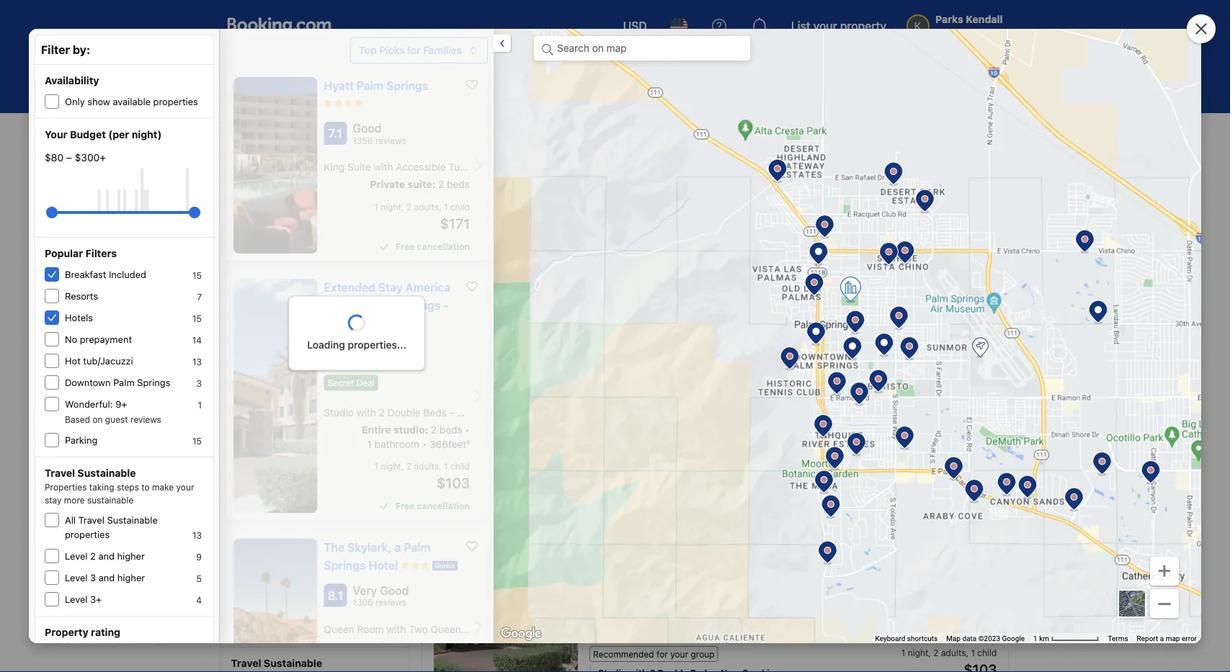 Task type: vqa. For each thing, say whether or not it's contained in the screenshot.
From within the Black Friday Deals start from US$42
no



Task type: describe. For each thing, give the bounding box(es) containing it.
all travel sustainable properties
[[65, 515, 158, 540]]

2 vertical spatial america
[[694, 540, 752, 560]]

very good 1306 reviews
[[353, 584, 409, 608]]

0 vertical spatial popular
[[45, 248, 83, 259]]

level for level 3+
[[65, 594, 88, 605]]

car rentals
[[510, 59, 561, 71]]

reviews inside good 1356 reviews
[[375, 135, 406, 146]]

0 horizontal spatial no prepayment
[[65, 334, 132, 345]]

scored 6.3 element for review score
[[974, 542, 997, 565]]

good for good 1,356 reviews
[[939, 329, 968, 343]]

california
[[378, 144, 417, 154]]

1 hotels from the left
[[554, 284, 582, 295]]

1 horizontal spatial downtown palm springs
[[251, 567, 357, 578]]

2 up see availability
[[933, 403, 939, 413]]

0 vertical spatial wonderful: 9+
[[65, 399, 127, 410]]

0 vertical spatial property
[[840, 19, 886, 33]]

keyboard shortcuts
[[875, 635, 938, 643]]

disability for king suite with accessible tub - disability access private suite : 2 beds
[[476, 161, 519, 173]]

downtown palm springs, palm springs
[[589, 352, 753, 362]]

0 horizontal spatial $171
[[440, 215, 470, 232]]

1 vertical spatial no
[[615, 492, 627, 502]]

shortcuts
[[907, 635, 938, 643]]

1 horizontal spatial $171
[[967, 416, 997, 433]]

1 vertical spatial tub/jacuzzi
[[269, 546, 319, 557]]

recommended for your group for 1 night , 2 adults , 1 child $171
[[593, 405, 715, 415]]

2 dec from the left
[[630, 108, 649, 120]]

more
[[64, 495, 85, 505]]

include
[[486, 284, 519, 295]]

1 horizontal spatial based
[[251, 605, 276, 615]]

reviews up make
[[130, 414, 161, 424]]

for inside private suite 2 beds (1 king, 1 sofa bed) free stay for your child
[[638, 464, 649, 474]]

0 horizontal spatial •
[[422, 438, 427, 450]]

see availability
[[900, 450, 971, 462]]

1 vertical spatial no prepayment
[[251, 524, 318, 535]]

1 horizontal spatial filters
[[272, 438, 303, 450]]

+ link
[[1150, 556, 1179, 586]]

map inside button
[[327, 234, 347, 246]]

room
[[838, 108, 863, 120]]

1 horizontal spatial popular
[[231, 438, 269, 450]]

2 horizontal spatial prepayment
[[630, 492, 682, 502]]

filter by: for your budget (per night)
[[227, 287, 276, 301]]

map data ©2023 google
[[946, 635, 1025, 643]]

car
[[510, 59, 526, 71]]

review
[[897, 542, 935, 555]]

2 adults · 1 child · 1 room button
[[719, 101, 920, 128]]

0 horizontal spatial suites
[[324, 299, 358, 312]]

queen room with two queen beds private suite : 2 beds
[[324, 623, 487, 652]]

california link
[[378, 143, 417, 156]]

0 horizontal spatial parking
[[65, 435, 98, 446]]

breakfast included
[[422, 550, 504, 560]]

2 vertical spatial breakfast
[[422, 550, 464, 560]]

united
[[261, 144, 288, 154]]

level for level 3 and higher
[[65, 573, 88, 583]]

0 vertical spatial to
[[664, 245, 676, 259]]

to inside travel sustainable properties taking steps to make your stay more sustainable
[[141, 482, 150, 492]]

(per for leftmost group
[[108, 129, 129, 141]]

needed
[[684, 492, 717, 502]]

2 adults · 1 child · 1 room
[[746, 108, 863, 120]]

1 vertical spatial of
[[611, 245, 622, 259]]

0 vertical spatial filters
[[85, 248, 117, 259]]

2 down 'king suite with accessible tub - disability access private suite : 2 beds'
[[406, 202, 411, 212]]

flight + hotel link
[[367, 49, 475, 81]]

map region
[[465, 0, 1203, 672]]

suite inside the queen room with two queen beds private suite : 2 beds
[[408, 640, 432, 652]]

airport taxis link
[[674, 49, 776, 81]]

for for 1 night , 2 adults , 1 child $171
[[657, 405, 668, 415]]

0 horizontal spatial popular filters
[[45, 248, 117, 259]]

property rating includes stars and other ratings
[[45, 627, 174, 651]]

0 horizontal spatial +
[[429, 59, 435, 71]]

0 vertical spatial of
[[318, 144, 327, 154]]

review score 229 reviews
[[897, 542, 968, 566]]

1 horizontal spatial 3
[[196, 378, 202, 388]]

recommended for 1 night , 2 adults , 1 child $171
[[593, 405, 654, 415]]

studio
[[394, 424, 425, 435]]

0 horizontal spatial 9+
[[115, 399, 127, 410]]

child inside "button"
[[799, 108, 822, 120]]

good 1,356 reviews
[[912, 329, 968, 353]]

1 horizontal spatial hot
[[251, 546, 267, 557]]

2 up 366feet²
[[431, 424, 437, 435]]

scored 7.1 element for good 1,356 reviews
[[974, 329, 997, 352]]

0 horizontal spatial resorts
[[65, 291, 98, 302]]

1 vertical spatial breakfast included
[[251, 459, 333, 470]]

2 queen from the left
[[430, 623, 461, 635]]

0 horizontal spatial included
[[109, 269, 146, 280]]

1 km button
[[1029, 633, 1104, 644]]

1 horizontal spatial prepayment
[[266, 524, 318, 535]]

united states of america link
[[261, 143, 362, 156]]

229
[[919, 556, 935, 566]]

included
[[467, 550, 504, 560]]

travel inside travel sustainable properties taking steps to make your stay more sustainable
[[45, 467, 75, 479]]

group for 2 adults
[[691, 649, 715, 659]]

search results updated. palm springs: 5 properties found. applied filters: breakfast included, hotels, free cancellation, 1 or more bathroom. element
[[422, 168, 1009, 188]]

travel sustainable level 1 for review
[[631, 603, 735, 613]]

1 vertical spatial wonderful: 9+
[[251, 589, 313, 600]]

1 horizontal spatial breakfast
[[251, 459, 293, 470]]

your inside travel sustainable properties taking steps to make your stay more sustainable
[[176, 482, 194, 492]]

2 inside "button"
[[746, 108, 752, 120]]

access for king suite with accessible tub - disability access
[[783, 423, 814, 433]]

by: for your budget (per night)
[[259, 287, 276, 301]]

beds inside the queen room with two queen beds private suite : 2 beds
[[464, 623, 487, 635]]

show
[[87, 96, 110, 107]]

2 vertical spatial 13
[[388, 547, 398, 557]]

sustainable
[[87, 495, 134, 505]]

filter for availability
[[41, 43, 70, 57]]

filter for your budget (per night)
[[227, 287, 256, 301]]

1306
[[353, 598, 373, 608]]

scored 6.3 element for pleasant
[[324, 342, 347, 365]]

1 horizontal spatial 14
[[388, 525, 398, 535]]

properties for available
[[153, 96, 198, 107]]

2 hotels from the left
[[623, 284, 652, 295]]

night) for leftmost group
[[132, 129, 162, 141]]

at
[[744, 492, 751, 502]]

private inside 'king suite with accessible tub - disability access private suite : 2 beds'
[[370, 178, 405, 190]]

1 vertical spatial palm springs
[[589, 585, 645, 595]]

1 horizontal spatial no
[[251, 524, 264, 535]]

1 inside private suite 2 beds (1 king, 1 sofa bed) free stay for your child
[[660, 451, 664, 461]]

tub for king suite with accessible tub - disability access private suite : 2 beds
[[449, 161, 466, 173]]

private inside private suite 2 beds (1 king, 1 sofa bed) free stay for your child
[[598, 438, 626, 448]]

0 horizontal spatial hot tub/jacuzzi
[[65, 356, 133, 366]]

1 vertical spatial downtown
[[65, 377, 111, 388]]

home link
[[221, 143, 245, 156]]

bed)
[[686, 451, 705, 461]]

show on map for score
[[655, 585, 712, 595]]

0 vertical spatial 14
[[192, 335, 202, 345]]

report a map error
[[1137, 635, 1197, 643]]

1 vertical spatial hotels
[[251, 503, 279, 513]]

– down only
[[66, 152, 72, 164]]

places
[[625, 245, 662, 259]]

0 vertical spatial free cancellation
[[395, 241, 470, 251]]

2 inside 'king suite with accessible tub - disability access private suite : 2 beds'
[[438, 178, 444, 190]]

0 vertical spatial based
[[460, 245, 494, 259]]

extended stay america suites - palm springs - airport link
[[589, 534, 844, 580]]

properties...
[[348, 339, 406, 351]]

list
[[791, 19, 810, 33]]

$80 – $300+ for leftmost group
[[45, 152, 106, 164]]

0 vertical spatial 13
[[192, 357, 202, 367]]

filter by: for availability
[[41, 43, 90, 57]]

1 vertical spatial included
[[295, 459, 333, 470]]

2 inside the queen room with two queen beds private suite : 2 beds
[[438, 640, 444, 652]]

springs:
[[460, 168, 517, 188]]

good 1356 reviews
[[353, 121, 406, 146]]

$300+ for leftmost group
[[75, 152, 106, 164]]

suite inside private suite 2 beds (1 king, 1 sofa bed) free stay for your child
[[629, 438, 649, 448]]

0 vertical spatial cancellation
[[417, 241, 470, 251]]

0 vertical spatial wonderful:
[[65, 399, 113, 410]]

7.1 for good 1356 reviews
[[329, 126, 342, 140]]

properties for 5
[[534, 168, 607, 188]]

1 vertical spatial hyatt palm springs
[[589, 327, 722, 347]]

1 horizontal spatial hyatt
[[589, 327, 627, 347]]

1 vertical spatial property
[[769, 492, 804, 502]]

flight + hotel
[[400, 59, 462, 71]]

no prepayment needed – pay at the property
[[615, 492, 804, 502]]

adults up availability
[[941, 403, 966, 413]]

sustainable inside all travel sustainable properties
[[107, 515, 158, 526]]

0 horizontal spatial downtown palm springs
[[65, 377, 170, 388]]

1 horizontal spatial extended
[[589, 540, 657, 560]]

only
[[655, 284, 675, 295]]

1356
[[353, 135, 373, 146]]

entire
[[362, 424, 391, 435]]

stays
[[248, 59, 274, 71]]

report a map error link
[[1137, 635, 1197, 643]]

- inside studio with 2 double beds - non-smoking entire studio : 2 beds • 1 bathroom • 366feet²
[[449, 406, 454, 418]]

show hotels only link
[[594, 284, 675, 295]]

0 horizontal spatial prepayment
[[80, 334, 132, 345]]

reviews down 8.1
[[317, 605, 348, 615]]

level up the king suite with accessible tub - disability access link
[[707, 383, 728, 393]]

1 vertical spatial cancellation
[[637, 477, 690, 487]]

0 vertical spatial based on guest reviews
[[65, 414, 161, 424]]

child up 'see availability' link
[[977, 403, 997, 413]]

7
[[197, 292, 202, 302]]

with for queen room with two queen beds private suite : 2 beds
[[387, 623, 406, 635]]

2 up level 3 and higher
[[90, 551, 96, 562]]

taxis
[[742, 59, 763, 71]]

night) for the right group
[[318, 319, 348, 331]]

1 inside studio with 2 double beds - non-smoking entire studio : 2 beds • 1 bathroom • 366feet²
[[367, 438, 372, 450]]

1 · from the left
[[786, 108, 789, 120]]

1 horizontal spatial wonderful:
[[251, 589, 299, 600]]

$300+ for the right group
[[261, 342, 292, 354]]

0 horizontal spatial tub/jacuzzi
[[83, 356, 133, 366]]

child down map data ©2023 google
[[977, 648, 997, 658]]

flight
[[400, 59, 426, 71]]

results for search
[[533, 144, 560, 154]]

beds inside studio with 2 double beds - non-smoking entire studio : 2 beds • 1 bathroom • 366feet²
[[439, 424, 462, 435]]

2 horizontal spatial downtown
[[589, 352, 634, 362]]

see
[[900, 450, 918, 462]]

sustainable inside travel sustainable properties taking steps to make your stay more sustainable
[[77, 467, 136, 479]]

0 vertical spatial guest
[[105, 414, 128, 424]]

access for king suite with accessible tub - disability access private suite : 2 beds
[[521, 161, 555, 173]]

2 vertical spatial free cancellation
[[395, 501, 470, 511]]

skylark,
[[347, 540, 392, 554]]

0 vertical spatial hotel
[[438, 59, 462, 71]]

1 horizontal spatial 1 night , 2 adults , 1 child $171
[[901, 403, 997, 433]]

level 2 and higher
[[65, 551, 145, 562]]

smoking
[[480, 406, 521, 418]]

1 vertical spatial guest
[[291, 605, 314, 615]]

1 vertical spatial 5
[[196, 574, 202, 584]]

1 horizontal spatial 9+
[[302, 589, 313, 600]]

night down 'king suite with accessible tub - disability access private suite : 2 beds'
[[381, 202, 401, 212]]

0 horizontal spatial palm springs
[[433, 144, 486, 154]]

_
[[1158, 580, 1171, 607]]

good element
[[912, 327, 968, 344]]

rated pleasant element
[[353, 340, 470, 357]]

two
[[409, 623, 428, 635]]

make
[[152, 482, 174, 492]]

0 vertical spatial 5
[[521, 168, 530, 188]]

1 vertical spatial resorts
[[251, 481, 284, 492]]

0 horizontal spatial america
[[329, 144, 362, 154]]

found
[[610, 168, 652, 188]]

property
[[45, 627, 88, 638]]

0 vertical spatial •
[[465, 424, 470, 435]]

2 vertical spatial cancellation
[[417, 501, 470, 511]]

accessible for king suite with accessible tub - disability access private suite : 2 beds
[[396, 161, 446, 173]]

recommended for your group for 2 adults
[[593, 649, 715, 659]]

0 vertical spatial extended stay america suites - palm springs - airport
[[324, 281, 451, 330]]

adults down 'king suite with accessible tub - disability access private suite : 2 beds'
[[414, 202, 439, 212]]

king suite with accessible tub - disability access link
[[598, 422, 842, 435]]

1 horizontal spatial hot tub/jacuzzi
[[251, 546, 319, 557]]

0 horizontal spatial based
[[65, 414, 90, 424]]

king suite with accessible tub - disability access
[[598, 423, 814, 433]]

palm inside the skylark, a palm springs hotel
[[404, 540, 431, 554]]

non-
[[457, 406, 480, 418]]

1 horizontal spatial based on guest reviews
[[251, 605, 348, 615]]

level down extended stay america suites - palm springs - airport link
[[707, 603, 728, 613]]

and inside property rating includes stars and other ratings
[[104, 641, 119, 651]]

error
[[1182, 635, 1197, 643]]

the
[[754, 492, 767, 502]]

pay
[[727, 492, 741, 502]]

0 vertical spatial hot
[[65, 356, 81, 366]]

score
[[938, 542, 968, 555]]

0 horizontal spatial hyatt palm springs
[[324, 79, 428, 93]]

1 vertical spatial extended stay america suites - palm springs - airport
[[589, 540, 844, 580]]

loading properties...
[[307, 339, 406, 351]]

show on map button
[[275, 227, 356, 253]]

km
[[1039, 635, 1049, 643]]

king for king suite with accessible tub - disability access
[[598, 423, 618, 433]]

search for search
[[946, 106, 991, 123]]

Search on map search field
[[534, 36, 750, 61]]

tue, dec 12 button
[[601, 102, 668, 128]]

springs,
[[660, 352, 695, 362]]

1 night , 2 adults , 1 child $103
[[374, 461, 470, 491]]

stays link
[[216, 49, 286, 81]]

budget for leftmost group
[[70, 129, 106, 141]]

with for king suite with accessible tub - disability access
[[645, 423, 664, 433]]

12
[[652, 108, 662, 120]]

reviews inside good 1,356 reviews
[[937, 343, 968, 353]]

$80 – $300+ for the right group
[[231, 342, 292, 354]]

+ _
[[1157, 556, 1172, 607]]

0 horizontal spatial stay
[[378, 281, 403, 294]]

1 vertical spatial suites
[[756, 540, 798, 560]]

$80 for the right group
[[231, 342, 250, 354]]

on inside button
[[312, 234, 324, 246]]

night up see
[[908, 403, 928, 413]]

your budget (per night) for the right group
[[231, 319, 348, 331]]

0 vertical spatial no
[[65, 334, 77, 345]]

1 vertical spatial 13
[[192, 530, 202, 540]]

99%
[[581, 245, 608, 259]]

– left the loading at the left bottom
[[253, 342, 258, 354]]

0 horizontal spatial airport
[[324, 317, 362, 330]]

availability
[[921, 450, 971, 462]]

booking.com image
[[227, 17, 331, 35]]

report
[[1137, 635, 1158, 643]]

0 vertical spatial hyatt
[[324, 79, 354, 93]]



Task type: locate. For each thing, give the bounding box(es) containing it.
resorts
[[65, 291, 98, 302], [251, 481, 284, 492]]

hotel inside the skylark, a palm springs hotel
[[369, 558, 398, 572]]

stay down the (1
[[619, 464, 635, 474]]

based on guest reviews up travel sustainable properties taking steps to make your stay more sustainable
[[65, 414, 161, 424]]

room
[[357, 623, 384, 635]]

free inside private suite 2 beds (1 king, 1 sofa bed) free stay for your child
[[598, 464, 616, 474]]

properties inside all travel sustainable properties
[[65, 529, 110, 540]]

level up level 3 and higher
[[65, 551, 88, 562]]

0 horizontal spatial properties
[[65, 529, 110, 540]]

0 horizontal spatial no
[[65, 334, 77, 345]]

dec left 11
[[556, 108, 575, 120]]

only
[[65, 96, 85, 107]]

filter by: right 7
[[227, 287, 276, 301]]

map
[[327, 234, 347, 246], [802, 352, 820, 362], [694, 585, 712, 595], [1166, 635, 1180, 643]]

with inside the queen room with two queen beds private suite : 2 beds
[[387, 623, 406, 635]]

1 recommended for your group from the top
[[593, 405, 715, 415]]

dec left 12
[[630, 108, 649, 120]]

cancellation down private suite 2 beds (1 king, 1 sofa bed) free stay for your child
[[637, 477, 690, 487]]

suite down two
[[408, 640, 432, 652]]

rated good element
[[353, 120, 470, 137]]

1 vertical spatial by:
[[259, 287, 276, 301]]

extended stay america suites - palm springs - airport image
[[434, 540, 578, 672]]

properties
[[45, 482, 87, 492]]

2 down bathroom
[[406, 461, 411, 471]]

0 vertical spatial parking
[[65, 435, 98, 446]]

1 horizontal spatial properties
[[153, 96, 198, 107]]

$80 – $300+ down only
[[45, 152, 106, 164]]

(per up the loading at the left bottom
[[295, 319, 316, 331]]

disability inside 'king suite with accessible tub - disability access private suite : 2 beds'
[[476, 161, 519, 173]]

1 horizontal spatial group
[[238, 391, 391, 414]]

1 vertical spatial higher
[[117, 573, 145, 583]]

13 up the 9
[[192, 530, 202, 540]]

0 vertical spatial $171
[[440, 215, 470, 232]]

access
[[521, 161, 555, 173], [783, 423, 814, 433]]

suites up the loading at the left bottom
[[324, 299, 358, 312]]

and down rating
[[104, 641, 119, 651]]

2 vertical spatial good
[[380, 584, 409, 597]]

king up private suite 2 beds (1 king, 1 sofa bed) free stay for your child
[[598, 423, 618, 433]]

2 vertical spatial show on map
[[655, 585, 712, 595]]

steps
[[117, 482, 139, 492]]

14
[[192, 335, 202, 345], [388, 525, 398, 535]]

hyatt down flights at the top left of the page
[[324, 79, 354, 93]]

: inside 'king suite with accessible tub - disability access private suite : 2 beds'
[[432, 178, 436, 190]]

group
[[52, 201, 195, 224], [238, 391, 391, 414]]

1 group from the top
[[691, 405, 715, 415]]

0 vertical spatial hotels
[[65, 312, 93, 323]]

beds inside private suite 2 beds (1 king, 1 sofa bed) free stay for your child
[[606, 451, 626, 461]]

13 down 7
[[192, 357, 202, 367]]

good for good 1356 reviews
[[353, 121, 382, 135]]

based
[[460, 245, 494, 259], [65, 414, 90, 424], [251, 605, 276, 615]]

level for level 2 and higher
[[65, 551, 88, 562]]

disability for king suite with accessible tub - disability access
[[740, 423, 781, 433]]

your
[[813, 19, 837, 33], [514, 245, 539, 259], [670, 405, 688, 415], [652, 464, 670, 474], [176, 482, 194, 492], [670, 649, 688, 659]]

0 vertical spatial (per
[[108, 129, 129, 141]]

guest up travel sustainable properties taking steps to make your stay more sustainable
[[105, 414, 128, 424]]

1 horizontal spatial airport
[[654, 560, 704, 580]]

hyatt
[[324, 79, 354, 93], [589, 327, 627, 347]]

0 horizontal spatial beds
[[423, 406, 447, 418]]

private inside the queen room with two queen beds private suite : 2 beds
[[370, 640, 405, 652]]

private
[[370, 178, 405, 190], [598, 438, 626, 448], [370, 640, 405, 652]]

0 horizontal spatial results
[[452, 284, 483, 295]]

1 vertical spatial travel sustainable level 1
[[631, 603, 735, 613]]

for
[[657, 405, 668, 415], [638, 464, 649, 474], [657, 649, 668, 659]]

2 vertical spatial downtown
[[251, 567, 297, 578]]

0 horizontal spatial suite
[[347, 161, 371, 173]]

to right places
[[664, 245, 676, 259]]

cancellation down 'king suite with accessible tub - disability access private suite : 2 beds'
[[417, 241, 470, 251]]

good
[[353, 121, 382, 135], [939, 329, 968, 343], [380, 584, 409, 597]]

scored 7.1 element for good 1356 reviews
[[324, 122, 347, 145]]

1 vertical spatial a
[[1160, 635, 1164, 643]]

hotels
[[554, 284, 582, 295], [623, 284, 652, 295]]

1 horizontal spatial filter by:
[[227, 287, 276, 301]]

based up include
[[460, 245, 494, 259]]

1 vertical spatial extended
[[589, 540, 657, 560]]

2 horizontal spatial 3
[[392, 569, 398, 579]]

beds inside 'king suite with accessible tub - disability access private suite : 2 beds'
[[447, 178, 470, 190]]

with inside studio with 2 double beds - non-smoking entire studio : 2 beds • 1 bathroom • 366feet²
[[357, 406, 376, 418]]

group for 1 night , 2 adults , 1 child $171
[[691, 405, 715, 415]]

1
[[792, 108, 797, 120], [831, 108, 836, 120], [374, 202, 378, 212], [444, 202, 448, 212], [731, 383, 735, 393], [198, 400, 202, 410], [901, 403, 905, 413], [971, 403, 975, 413], [367, 438, 372, 450], [660, 451, 664, 461], [374, 461, 378, 471], [444, 461, 448, 471], [394, 590, 398, 600], [731, 603, 735, 613], [1033, 635, 1037, 643], [901, 648, 905, 658], [971, 648, 975, 658]]

king inside 'king suite with accessible tub - disability access private suite : 2 beds'
[[324, 161, 345, 173]]

7.1 for good 1,356 reviews
[[979, 334, 992, 348]]

1 vertical spatial free cancellation
[[615, 477, 690, 487]]

breakfast included
[[65, 269, 146, 280], [251, 459, 333, 470]]

• down studio
[[422, 438, 427, 450]]

stay up the properties...
[[378, 281, 403, 294]]

loading
[[307, 339, 345, 351]]

by:
[[73, 43, 90, 57], [259, 287, 276, 301]]

scored 6.3 element left pleasant
[[324, 342, 347, 365]]

1 queen from the left
[[324, 623, 354, 635]]

1 recommended from the top
[[593, 405, 654, 415]]

travel sustainable level 1 down extended stay america suites - palm springs - airport link
[[631, 603, 735, 613]]

property right list
[[840, 19, 886, 33]]

1 horizontal spatial stay
[[619, 464, 635, 474]]

night
[[381, 202, 401, 212], [908, 403, 928, 413], [381, 461, 401, 471], [908, 648, 928, 658]]

parking up the properties on the bottom left of the page
[[65, 435, 98, 446]]

popular
[[45, 248, 83, 259], [231, 438, 269, 450]]

no prepayment
[[65, 334, 132, 345], [251, 524, 318, 535]]

,
[[401, 202, 404, 212], [439, 202, 441, 212], [928, 403, 931, 413], [966, 403, 969, 413], [401, 461, 404, 471], [439, 461, 441, 471], [928, 648, 931, 658], [966, 648, 969, 658]]

1 horizontal spatial breakfast included
[[251, 459, 333, 470]]

0 horizontal spatial (per
[[108, 129, 129, 141]]

king down united states of america
[[324, 161, 345, 173]]

scored 8.1 element
[[324, 584, 347, 607]]

show on map for 1,356
[[763, 352, 820, 362]]

0 horizontal spatial hotels
[[65, 312, 93, 323]]

0 vertical spatial breakfast included
[[65, 269, 146, 280]]

our
[[809, 245, 827, 259]]

1 vertical spatial stay
[[619, 464, 635, 474]]

0 vertical spatial access
[[521, 161, 555, 173]]

1 vertical spatial $80
[[231, 342, 250, 354]]

show inside button
[[283, 234, 310, 246]]

: inside studio with 2 double beds - non-smoking entire studio : 2 beds • 1 bathroom • 366feet²
[[425, 424, 428, 435]]

america
[[329, 144, 362, 154], [405, 281, 451, 294], [694, 540, 752, 560]]

your for the right group
[[231, 319, 254, 331]]

disability up the
[[740, 423, 781, 433]]

0 horizontal spatial $80
[[45, 152, 64, 164]]

airport inside extended stay america suites - palm springs - airport link
[[654, 560, 704, 580]]

0 vertical spatial tub/jacuzzi
[[83, 356, 133, 366]]

blue genius logo image
[[432, 561, 458, 571], [432, 561, 458, 571]]

night inside 1 night , 2 adults , 1 child $103
[[381, 461, 401, 471]]

0 vertical spatial a
[[395, 540, 401, 554]]

search inside button
[[946, 106, 991, 123]]

1 night , 2 adults , 1 child $171
[[374, 202, 470, 232], [901, 403, 997, 433]]

accessible inside 'king suite with accessible tub - disability access private suite : 2 beds'
[[396, 161, 446, 173]]

3
[[196, 378, 202, 388], [392, 569, 398, 579], [90, 573, 96, 583]]

1 horizontal spatial show on map
[[655, 585, 712, 595]]

1 horizontal spatial $80 – $300+
[[231, 342, 292, 354]]

guest left scored 8.1 element
[[291, 605, 314, 615]]

+ inside map view 'dialog'
[[1157, 556, 1172, 583]]

recommended for 2 adults
[[593, 649, 654, 659]]

1 vertical spatial properties
[[534, 168, 607, 188]]

hotel right flight at top left
[[438, 59, 462, 71]]

list your property
[[791, 19, 886, 33]]

review score element
[[897, 540, 968, 557]]

google image
[[497, 625, 545, 643]]

+ up report a map error
[[1157, 556, 1172, 583]]

your inside private suite 2 beds (1 king, 1 sofa bed) free stay for your child
[[652, 464, 670, 474]]

night) down available
[[132, 129, 162, 141]]

child inside private suite 2 beds (1 king, 1 sofa bed) free stay for your child
[[672, 464, 692, 474]]

reviews right 1306
[[375, 598, 406, 608]]

property
[[840, 19, 886, 33], [769, 492, 804, 502]]

1 horizontal spatial a
[[1160, 635, 1164, 643]]

budget for the right group
[[256, 319, 292, 331]]

disability inside the king suite with accessible tub - disability access link
[[740, 423, 781, 433]]

for for 2 adults
[[657, 649, 668, 659]]

0 vertical spatial higher
[[117, 551, 145, 562]]

0 vertical spatial 9+
[[115, 399, 127, 410]]

1 horizontal spatial of
[[611, 245, 622, 259]]

recommended
[[593, 405, 654, 415], [593, 649, 654, 659]]

sofa
[[667, 451, 684, 461]]

1 horizontal spatial scored 6.3 element
[[974, 542, 997, 565]]

stay for your
[[45, 495, 62, 505]]

results
[[533, 144, 560, 154], [452, 284, 483, 295]]

: for $103
[[425, 424, 428, 435]]

6.3 left pleasant
[[327, 347, 344, 361]]

stay inside extended stay america suites - palm springs - airport link
[[661, 540, 691, 560]]

tub for king suite with accessible tub - disability access
[[715, 423, 731, 433]]

and for 2
[[98, 551, 115, 562]]

tub/jacuzzi
[[83, 356, 133, 366], [269, 546, 319, 557]]

flights link
[[289, 49, 365, 81]]

(1
[[628, 451, 636, 461]]

your budget (per night) for leftmost group
[[45, 129, 162, 141]]

2 travel sustainable level 1 from the top
[[631, 603, 735, 613]]

based up travel sustainable
[[251, 605, 276, 615]]

good inside very good 1306 reviews
[[380, 584, 409, 597]]

0 vertical spatial breakfast
[[65, 269, 106, 280]]

2 down palm springs link
[[438, 178, 444, 190]]

1 vertical spatial filters
[[272, 438, 303, 450]]

other
[[121, 641, 143, 651]]

adults down map
[[941, 648, 966, 658]]

springs inside the skylark, a palm springs hotel
[[324, 558, 366, 572]]

airport taxis
[[707, 59, 763, 71]]

2 recommended for your group from the top
[[593, 649, 715, 659]]

properties for sustainable
[[65, 529, 110, 540]]

king
[[324, 161, 345, 173], [598, 423, 618, 433]]

1 vertical spatial (per
[[295, 319, 316, 331]]

see availability link
[[891, 443, 997, 469]]

suite up the (1
[[620, 423, 642, 433]]

america up rated pleasant element at the bottom of page
[[405, 281, 451, 294]]

0 horizontal spatial 3
[[90, 573, 96, 583]]

a inside map view 'dialog'
[[1160, 635, 1164, 643]]

tub down palm springs link
[[449, 161, 466, 173]]

1 horizontal spatial hyatt palm springs
[[589, 327, 722, 347]]

child down 'king suite with accessible tub - disability access private suite : 2 beds'
[[450, 202, 470, 212]]

unavailable
[[726, 245, 789, 259]]

hyatt palm springs up downtown palm springs, palm springs in the bottom of the page
[[589, 327, 722, 347]]

hyatt palm springs image
[[434, 327, 578, 471]]

0 vertical spatial good
[[353, 121, 382, 135]]

2 recommended from the top
[[593, 649, 654, 659]]

king for king suite with accessible tub - disability access private suite : 2 beds
[[324, 161, 345, 173]]

beds left the (1
[[606, 451, 626, 461]]

2 higher from the top
[[117, 573, 145, 583]]

data
[[962, 635, 977, 643]]

with up private suite 2 beds (1 king, 1 sofa bed) free stay for your child
[[645, 423, 664, 433]]

1 horizontal spatial resorts
[[251, 481, 284, 492]]

2 group from the top
[[691, 649, 715, 659]]

to left make
[[141, 482, 150, 492]]

stay inside private suite 2 beds (1 king, 1 sofa bed) free stay for your child
[[619, 464, 635, 474]]

0 vertical spatial 1 night , 2 adults , 1 child $171
[[374, 202, 470, 232]]

1 horizontal spatial $300+
[[261, 342, 292, 354]]

extended
[[324, 281, 375, 294], [589, 540, 657, 560]]

map view dialog
[[465, 0, 1203, 672]]

site.
[[830, 245, 854, 259]]

9
[[196, 552, 202, 562]]

0 horizontal spatial group
[[52, 201, 195, 224]]

0 horizontal spatial breakfast
[[65, 269, 106, 280]]

6.3 right 'score'
[[977, 547, 994, 561]]

search results
[[502, 144, 560, 154]]

stay
[[378, 281, 403, 294], [661, 540, 691, 560]]

adults inside 1 night , 2 adults , 1 child $103
[[414, 461, 439, 471]]

1 vertical spatial filter by:
[[227, 287, 276, 301]]

travel inside all travel sustainable properties
[[78, 515, 104, 526]]

2 down shortcuts at bottom right
[[933, 648, 939, 658]]

reviews inside the review score 229 reviews
[[937, 556, 968, 566]]

– down 99%
[[585, 284, 591, 295]]

adults inside "button"
[[754, 108, 784, 120]]

your budget (per night) down show
[[45, 129, 162, 141]]

0 horizontal spatial budget
[[70, 129, 106, 141]]

1 vertical spatial parking
[[251, 625, 284, 636]]

stay inside travel sustainable properties taking steps to make your stay more sustainable
[[45, 495, 62, 505]]

0 vertical spatial night)
[[132, 129, 162, 141]]

cancellation down $103
[[417, 501, 470, 511]]

with up entire
[[357, 406, 376, 418]]

(per down only show available properties
[[108, 129, 129, 141]]

of right states
[[318, 144, 327, 154]]

suite inside 'king suite with accessible tub - disability access private suite : 2 beds'
[[347, 161, 371, 173]]

properties inside search results updated. palm springs: 5 properties found. applied filters: breakfast included, hotels, free cancellation, 1 or more bathroom. element
[[534, 168, 607, 188]]

google
[[1002, 635, 1025, 643]]

1 vertical spatial $300+
[[261, 342, 292, 354]]

0 vertical spatial hot tub/jacuzzi
[[65, 356, 133, 366]]

attractions
[[608, 59, 659, 71]]

scored 7.1 element left 1356
[[324, 122, 347, 145]]

free
[[395, 241, 415, 251], [598, 464, 616, 474], [615, 477, 635, 487], [395, 501, 415, 511]]

0 horizontal spatial $80 – $300+
[[45, 152, 106, 164]]

suite up the (1
[[629, 438, 649, 448]]

good inside good 1,356 reviews
[[939, 329, 968, 343]]

with for king suite with accessible tub - disability access private suite : 2 beds
[[374, 161, 393, 173]]

6.3 for pleasant
[[327, 347, 344, 361]]

1 night , 2 adults , 1 child $171 down 'king suite with accessible tub - disability access private suite : 2 beds'
[[374, 202, 470, 232]]

progress bar
[[347, 314, 366, 333]]

– left pay
[[719, 492, 724, 502]]

scored 7.1 element
[[324, 122, 347, 145], [974, 329, 997, 352]]

tue,
[[607, 108, 628, 120]]

car rentals link
[[477, 49, 573, 81]]

1 inside button
[[1033, 635, 1037, 643]]

2 down rated very good element
[[438, 640, 444, 652]]

$103
[[437, 474, 470, 491]]

rated very good element
[[353, 582, 470, 599]]

suite for king suite with accessible tub - disability access private suite : 2 beds
[[347, 161, 371, 173]]

1 vertical spatial results
[[452, 284, 483, 295]]

your for leftmost group
[[45, 129, 67, 141]]

1 horizontal spatial wonderful: 9+
[[251, 589, 313, 600]]

1 vertical spatial beds
[[464, 623, 487, 635]]

hyatt palm springs down flight at top left
[[324, 79, 428, 93]]

disability down search results
[[476, 161, 519, 173]]

14 up "skylark,"
[[388, 525, 398, 535]]

1 horizontal spatial suite
[[620, 423, 642, 433]]

travel sustainable properties taking steps to make your stay more sustainable
[[45, 467, 194, 505]]

sustainable
[[657, 383, 705, 393], [77, 467, 136, 479], [107, 515, 158, 526], [657, 603, 705, 613], [264, 658, 322, 669]]

search for search results
[[502, 144, 530, 154]]

airport
[[707, 59, 739, 71], [324, 317, 362, 330], [654, 560, 704, 580]]

beds down palm springs link
[[447, 178, 470, 190]]

$80 for leftmost group
[[45, 152, 64, 164]]

popular filters
[[45, 248, 117, 259], [231, 438, 303, 450]]

$80
[[45, 152, 64, 164], [231, 342, 250, 354]]

1 vertical spatial based
[[65, 414, 90, 424]]

by: for availability
[[73, 43, 90, 57]]

child inside 1 night , 2 adults , 1 child $103
[[450, 461, 470, 471]]

1 higher from the top
[[117, 551, 145, 562]]

$171 down 'king suite with accessible tub - disability access private suite : 2 beds'
[[440, 215, 470, 232]]

1 night , 2 adults , 1 child $171 up availability
[[901, 403, 997, 433]]

1 horizontal spatial popular filters
[[231, 438, 303, 450]]

beds left the google image on the left
[[447, 640, 470, 652]]

accessible for king suite with accessible tub - disability access
[[666, 423, 713, 433]]

beds inside the queen room with two queen beds private suite : 2 beds
[[447, 640, 470, 652]]

1 horizontal spatial king
[[598, 423, 618, 433]]

with inside 'king suite with accessible tub - disability access private suite : 2 beds'
[[374, 161, 393, 173]]

very
[[353, 584, 377, 597]]

taking
[[89, 482, 114, 492]]

0 vertical spatial suite
[[408, 178, 432, 190]]

1 vertical spatial group
[[238, 391, 391, 414]]

available
[[113, 96, 151, 107]]

0 vertical spatial stay
[[378, 281, 403, 294]]

2 horizontal spatial no
[[615, 492, 627, 502]]

based on guest reviews down 8.1
[[251, 605, 348, 615]]

adults
[[754, 108, 784, 120], [414, 202, 439, 212], [941, 403, 966, 413], [414, 461, 439, 471], [941, 648, 966, 658]]

reviews right 1356
[[375, 135, 406, 146]]

condo
[[522, 284, 551, 295]]

2 vertical spatial airport
[[654, 560, 704, 580]]

0 vertical spatial airport
[[707, 59, 739, 71]]

: for $171
[[432, 178, 436, 190]]

queen left room
[[324, 623, 354, 635]]

night down shortcuts at bottom right
[[908, 648, 928, 658]]

child up $103
[[450, 461, 470, 471]]

level 3 and higher
[[65, 573, 145, 583]]

stay for to
[[679, 245, 702, 259]]

dec
[[556, 108, 575, 120], [630, 108, 649, 120]]

1 dec from the left
[[556, 108, 575, 120]]

14 down 7
[[192, 335, 202, 345]]

higher for level 2 and higher
[[117, 551, 145, 562]]

by: right 7
[[259, 287, 276, 301]]

travel
[[631, 383, 655, 393], [45, 467, 75, 479], [78, 515, 104, 526], [631, 603, 655, 613], [231, 658, 261, 669]]

0 vertical spatial scored 6.3 element
[[324, 342, 347, 365]]

3+
[[90, 594, 102, 605]]

2 inside private suite 2 beds (1 king, 1 sofa bed) free stay for your child
[[598, 451, 603, 461]]

6.3 for review score
[[977, 547, 994, 561]]

0 horizontal spatial property
[[769, 492, 804, 502]]

0 vertical spatial by:
[[73, 43, 90, 57]]

travel sustainable level 1 for good
[[631, 383, 735, 393]]

+ right flight at top left
[[429, 59, 435, 71]]

suite for king suite with accessible tub - disability access
[[620, 423, 642, 433]]

map inside 'dialog'
[[1166, 635, 1180, 643]]

1 vertical spatial stay
[[661, 540, 691, 560]]

2 inside 1 night , 2 adults , 1 child $103
[[406, 461, 411, 471]]

list your property link
[[782, 9, 895, 43]]

a inside the skylark, a palm springs hotel
[[395, 540, 401, 554]]

1 vertical spatial airport
[[324, 317, 362, 330]]

keyboard shortcuts button
[[875, 634, 938, 644]]

show on map inside button
[[283, 234, 347, 246]]

america right states
[[329, 144, 362, 154]]

2 up entire
[[379, 406, 385, 418]]

stay left are on the top of page
[[679, 245, 702, 259]]

1 horizontal spatial downtown
[[251, 567, 297, 578]]

hyatt palm springs link
[[589, 321, 722, 347]]

terms
[[1108, 635, 1128, 643]]

travel sustainable level 1 down springs, on the right bottom of page
[[631, 383, 735, 393]]

7.1 left 1356
[[329, 126, 342, 140]]

availability
[[45, 75, 99, 86]]

hotels left only
[[623, 284, 652, 295]]

$300+
[[75, 152, 106, 164], [261, 342, 292, 354]]

$300+ left the loading at the left bottom
[[261, 342, 292, 354]]

2 · from the left
[[825, 108, 828, 120]]

and for 3
[[99, 573, 115, 583]]

results left include
[[452, 284, 483, 295]]

higher for level 3 and higher
[[117, 573, 145, 583]]

double
[[387, 406, 420, 418]]

with
[[374, 161, 393, 173], [357, 406, 376, 418], [645, 423, 664, 433], [387, 623, 406, 635]]

accessible up bed)
[[666, 423, 713, 433]]

beds inside studio with 2 double beds - non-smoking entire studio : 2 beds • 1 bathroom • 366feet²
[[423, 406, 447, 418]]

america down pay
[[694, 540, 752, 560]]

free cancellation down 'king suite with accessible tub - disability access private suite : 2 beds'
[[395, 241, 470, 251]]

: inside the queen room with two queen beds private suite : 2 beds
[[432, 640, 436, 652]]

(per for the right group
[[295, 319, 316, 331]]

1 vertical spatial your
[[428, 284, 449, 295]]

property right the
[[769, 492, 804, 502]]

beds right double
[[423, 406, 447, 418]]

1 horizontal spatial tub
[[715, 423, 731, 433]]

reviews
[[375, 135, 406, 146], [937, 343, 968, 353], [130, 414, 161, 424], [937, 556, 968, 566], [375, 598, 406, 608], [317, 605, 348, 615]]

$171 up availability
[[967, 416, 997, 433]]

1 travel sustainable level 1 from the top
[[631, 383, 735, 393]]

hyatt down the show hotels only link
[[589, 327, 627, 347]]

night) up the loading at the left bottom
[[318, 319, 348, 331]]

0 vertical spatial america
[[329, 144, 362, 154]]

show
[[283, 234, 310, 246], [594, 284, 620, 295], [763, 352, 786, 362], [655, 585, 679, 595]]

0 horizontal spatial downtown
[[65, 377, 111, 388]]

- inside 'king suite with accessible tub - disability access private suite : 2 beds'
[[469, 161, 473, 173]]

recommended for your group
[[593, 405, 715, 415], [593, 649, 715, 659]]

higher down level 2 and higher
[[117, 573, 145, 583]]

filter
[[41, 43, 70, 57], [227, 287, 256, 301]]

2 down taxis
[[746, 108, 752, 120]]

the
[[324, 540, 345, 554]]

2 left the (1
[[598, 451, 603, 461]]

tub inside 'king suite with accessible tub - disability access private suite : 2 beds'
[[449, 161, 466, 173]]

reviews inside very good 1306 reviews
[[375, 598, 406, 608]]

night down bathroom
[[381, 461, 401, 471]]

scored 6.3 element
[[324, 342, 347, 365], [974, 542, 997, 565]]

suite inside 'king suite with accessible tub - disability access private suite : 2 beds'
[[408, 178, 432, 190]]

1 vertical spatial night)
[[318, 319, 348, 331]]

0 horizontal spatial extended
[[324, 281, 375, 294]]

access inside 'king suite with accessible tub - disability access private suite : 2 beds'
[[521, 161, 555, 173]]

good inside good 1356 reviews
[[353, 121, 382, 135]]

7.1 right good 1,356 reviews
[[979, 334, 992, 348]]

results for your
[[452, 284, 483, 295]]

1 horizontal spatial america
[[405, 281, 451, 294]]



